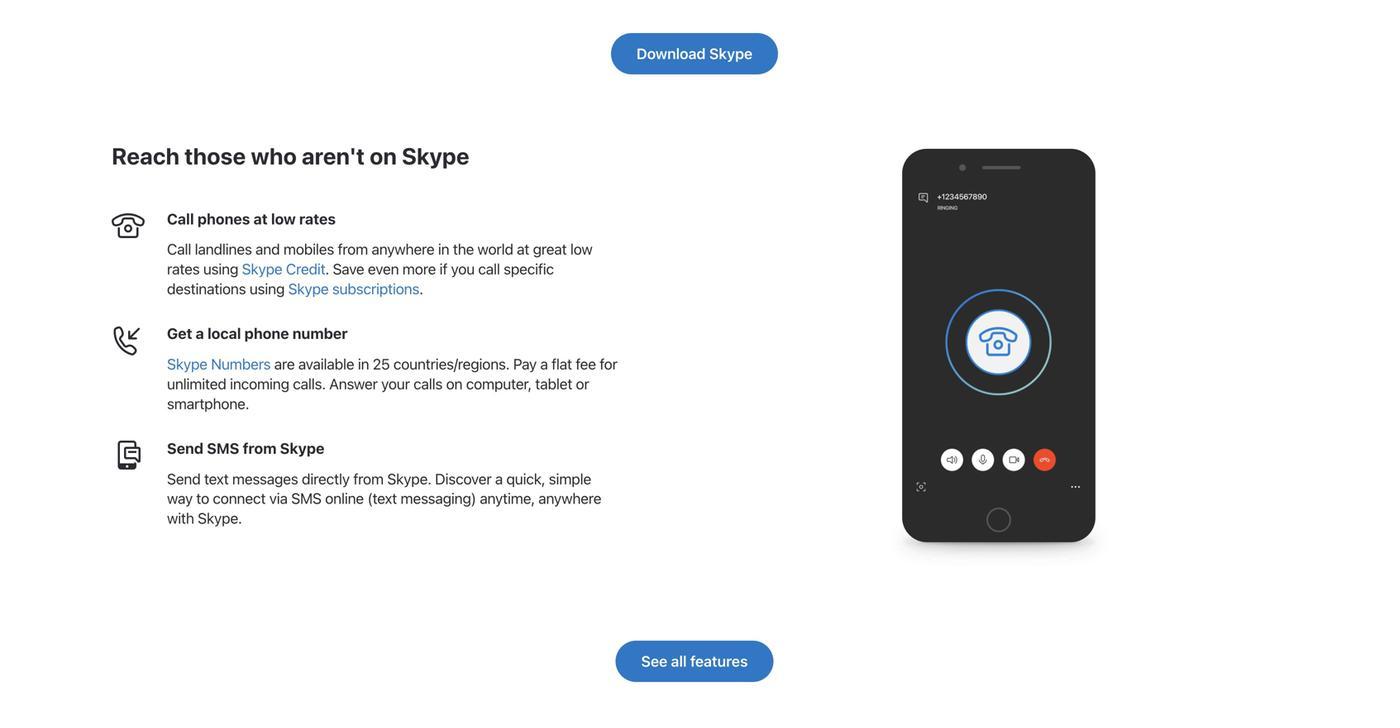 Task type: describe. For each thing, give the bounding box(es) containing it.
way
[[167, 490, 193, 507]]

text
[[204, 470, 229, 488]]

connect
[[213, 490, 266, 507]]

unlimited
[[167, 375, 226, 393]]

send sms from skype
[[167, 439, 324, 457]]

skype credit
[[242, 260, 325, 278]]

anywhere inside the call landlines and mobiles from anywhere in the world at great low rates using
[[372, 240, 435, 258]]

messages
[[232, 470, 298, 488]]

discover
[[435, 470, 492, 488]]

tablet
[[535, 375, 572, 393]]

call for call landlines and mobiles from anywhere in the world at great low rates using
[[167, 240, 191, 258]]

save
[[333, 260, 364, 278]]

or
[[576, 375, 589, 393]]

all
[[671, 652, 687, 670]]

credit
[[286, 260, 325, 278]]

destinations
[[167, 280, 246, 298]]

incoming
[[230, 375, 289, 393]]

call for call phones at low rates
[[167, 210, 194, 228]]


[[112, 209, 145, 242]]

local
[[207, 325, 241, 342]]

1 vertical spatial .
[[419, 280, 423, 298]]

countries/regions.
[[393, 355, 510, 373]]

0 horizontal spatial sms
[[207, 439, 239, 457]]

low inside the call landlines and mobiles from anywhere in the world at great low rates using
[[570, 240, 592, 258]]

great
[[533, 240, 567, 258]]

anytime,
[[480, 490, 535, 507]]

reach those who aren't on skype
[[112, 142, 469, 169]]

0 vertical spatial rates
[[299, 210, 336, 228]]

skype numbers link
[[167, 355, 271, 373]]

if
[[440, 260, 447, 278]]

messaging)
[[401, 490, 476, 507]]

25
[[373, 355, 390, 373]]

even
[[368, 260, 399, 278]]

from for 
[[338, 240, 368, 258]]

get a local phone number
[[167, 325, 348, 342]]

available
[[298, 355, 354, 373]]

on inside are available in 25 countries/regions. pay a flat fee for unlimited incoming calls. answer your calls on computer, tablet or smartphone.
[[446, 375, 462, 393]]

call
[[478, 260, 500, 278]]

sms inside send text messages directly from skype. discover a quick, simple way to connect via sms online (text messaging) anytime, anywhere with skype.
[[291, 490, 321, 507]]

the
[[453, 240, 474, 258]]


[[112, 324, 145, 357]]

simple
[[549, 470, 591, 488]]

those
[[184, 142, 246, 169]]

. save even more if you call specific destinations using
[[167, 260, 554, 298]]

with
[[167, 510, 194, 527]]

features
[[690, 652, 748, 670]]

(text
[[367, 490, 397, 507]]

answer
[[329, 375, 378, 393]]

skype numbers
[[167, 355, 271, 373]]

download skype
[[637, 45, 753, 62]]

0 vertical spatial a
[[196, 325, 204, 342]]

in inside are available in 25 countries/regions. pay a flat fee for unlimited incoming calls. answer your calls on computer, tablet or smartphone.
[[358, 355, 369, 373]]

mobiles
[[283, 240, 334, 258]]



Task type: vqa. For each thing, say whether or not it's contained in the screenshot.
The Calling at the top right of page
no



Task type: locate. For each thing, give the bounding box(es) containing it.
from for 
[[353, 470, 384, 488]]

low right great
[[570, 240, 592, 258]]

send up way at the left
[[167, 470, 201, 488]]

numbers
[[211, 355, 271, 373]]

a right get
[[196, 325, 204, 342]]

0 vertical spatial from
[[338, 240, 368, 258]]

from up save
[[338, 240, 368, 258]]

landlines
[[195, 240, 252, 258]]

a inside send text messages directly from skype. discover a quick, simple way to connect via sms online (text messaging) anytime, anywhere with skype.
[[495, 470, 503, 488]]

0 vertical spatial anywhere
[[372, 240, 435, 258]]

using
[[203, 260, 238, 278], [250, 280, 285, 298]]

at up specific
[[517, 240, 529, 258]]

in left 25
[[358, 355, 369, 373]]

specific
[[504, 260, 554, 278]]

1 vertical spatial call
[[167, 240, 191, 258]]

0 vertical spatial sms
[[207, 439, 239, 457]]

online
[[325, 490, 364, 507]]

who
[[251, 142, 297, 169]]

0 vertical spatial in
[[438, 240, 449, 258]]

a left flat
[[540, 355, 548, 373]]

0 vertical spatial at
[[253, 210, 268, 228]]

world
[[478, 240, 513, 258]]

rates up the destinations
[[167, 260, 200, 278]]

1 send from the top
[[167, 439, 203, 457]]

2 horizontal spatial a
[[540, 355, 548, 373]]

1 vertical spatial a
[[540, 355, 548, 373]]

1 horizontal spatial in
[[438, 240, 449, 258]]

1 vertical spatial skype.
[[198, 510, 242, 527]]

reach
[[112, 142, 180, 169]]

2 call from the top
[[167, 240, 191, 258]]

0 vertical spatial send
[[167, 439, 203, 457]]


[[112, 439, 145, 472]]

0 horizontal spatial in
[[358, 355, 369, 373]]

aren't
[[302, 142, 365, 169]]

1 call from the top
[[167, 210, 194, 228]]

1 horizontal spatial a
[[495, 470, 503, 488]]

2 vertical spatial from
[[353, 470, 384, 488]]

number
[[292, 325, 348, 342]]

send
[[167, 439, 203, 457], [167, 470, 201, 488]]

calls.
[[293, 375, 326, 393]]

flat
[[552, 355, 572, 373]]

anywhere up more
[[372, 240, 435, 258]]

and
[[256, 240, 280, 258]]

are
[[274, 355, 295, 373]]

call left phones
[[167, 210, 194, 228]]

0 vertical spatial .
[[325, 260, 329, 278]]

. inside . save even more if you call specific destinations using
[[325, 260, 329, 278]]

in left the
[[438, 240, 449, 258]]

0 vertical spatial low
[[271, 210, 296, 228]]

anywhere inside send text messages directly from skype. discover a quick, simple way to connect via sms online (text messaging) anytime, anywhere with skype.
[[538, 490, 601, 507]]

1 horizontal spatial on
[[446, 375, 462, 393]]

from inside the call landlines and mobiles from anywhere in the world at great low rates using
[[338, 240, 368, 258]]

get
[[167, 325, 192, 342]]

0 horizontal spatial skype.
[[198, 510, 242, 527]]

1 vertical spatial in
[[358, 355, 369, 373]]

directly
[[302, 470, 350, 488]]

call inside the call landlines and mobiles from anywhere in the world at great low rates using
[[167, 240, 191, 258]]

call left landlines
[[167, 240, 191, 258]]

low
[[271, 210, 296, 228], [570, 240, 592, 258]]

at inside the call landlines and mobiles from anywhere in the world at great low rates using
[[517, 240, 529, 258]]

at up and at top
[[253, 210, 268, 228]]

.
[[325, 260, 329, 278], [419, 280, 423, 298]]

sms down directly
[[291, 490, 321, 507]]

on
[[370, 142, 397, 169], [446, 375, 462, 393]]

phones
[[197, 210, 250, 228]]

skype. down the to
[[198, 510, 242, 527]]

main content
[[0, 0, 1389, 690]]

0 horizontal spatial .
[[325, 260, 329, 278]]

call
[[167, 210, 194, 228], [167, 240, 191, 258]]

. left save
[[325, 260, 329, 278]]

0 horizontal spatial rates
[[167, 260, 200, 278]]

a up anytime,
[[495, 470, 503, 488]]

rates inside the call landlines and mobiles from anywhere in the world at great low rates using
[[167, 260, 200, 278]]

anywhere
[[372, 240, 435, 258], [538, 490, 601, 507]]

see all features
[[641, 652, 748, 670]]

1 vertical spatial at
[[517, 240, 529, 258]]

quick,
[[506, 470, 545, 488]]

1 horizontal spatial skype.
[[387, 470, 431, 488]]

. down more
[[419, 280, 423, 298]]

1 horizontal spatial using
[[250, 280, 285, 298]]

on down countries/regions.
[[446, 375, 462, 393]]

0 horizontal spatial a
[[196, 325, 204, 342]]

to
[[196, 490, 209, 507]]

fee
[[576, 355, 596, 373]]

1 horizontal spatial at
[[517, 240, 529, 258]]

1 horizontal spatial low
[[570, 240, 592, 258]]

0 horizontal spatial using
[[203, 260, 238, 278]]

0 horizontal spatial low
[[271, 210, 296, 228]]

1 horizontal spatial sms
[[291, 490, 321, 507]]

1 vertical spatial sms
[[291, 490, 321, 507]]

download skype link
[[611, 33, 778, 74]]

skype. up (text
[[387, 470, 431, 488]]

call landlines and mobiles from anywhere in the world at great low rates using
[[167, 240, 592, 278]]

skype credit link
[[242, 260, 325, 278]]

0 vertical spatial on
[[370, 142, 397, 169]]

skype subscriptions link
[[288, 280, 419, 298]]

1 vertical spatial using
[[250, 280, 285, 298]]

at
[[253, 210, 268, 228], [517, 240, 529, 258]]

calls
[[413, 375, 443, 393]]

download
[[637, 45, 706, 62]]

send text messages directly from skype. discover a quick, simple way to connect via sms online (text messaging) anytime, anywhere with skype.
[[167, 470, 601, 527]]

0 vertical spatial call
[[167, 210, 194, 228]]

0 horizontal spatial at
[[253, 210, 268, 228]]

send for send sms from skype
[[167, 439, 203, 457]]

your
[[381, 375, 410, 393]]

0 vertical spatial skype.
[[387, 470, 431, 488]]

2 send from the top
[[167, 470, 201, 488]]

subscriptions
[[332, 280, 419, 298]]

1 vertical spatial on
[[446, 375, 462, 393]]

1 vertical spatial send
[[167, 470, 201, 488]]

smartphone.
[[167, 395, 249, 413]]

sms
[[207, 439, 239, 457], [291, 490, 321, 507]]

for
[[600, 355, 617, 373]]

see
[[641, 652, 667, 670]]

phone
[[244, 325, 289, 342]]

in inside the call landlines and mobiles from anywhere in the world at great low rates using
[[438, 240, 449, 258]]

using inside the call landlines and mobiles from anywhere in the world at great low rates using
[[203, 260, 238, 278]]

1 vertical spatial anywhere
[[538, 490, 601, 507]]

1 vertical spatial from
[[243, 439, 277, 457]]

from
[[338, 240, 368, 258], [243, 439, 277, 457], [353, 470, 384, 488]]

skype subscriptions .
[[288, 280, 423, 298]]

using down skype credit
[[250, 280, 285, 298]]

0 vertical spatial using
[[203, 260, 238, 278]]

1 horizontal spatial anywhere
[[538, 490, 601, 507]]

2 vertical spatial a
[[495, 470, 503, 488]]

rates
[[299, 210, 336, 228], [167, 260, 200, 278]]

low up and at top
[[271, 210, 296, 228]]

using down landlines
[[203, 260, 238, 278]]

a inside are available in 25 countries/regions. pay a flat fee for unlimited incoming calls. answer your calls on computer, tablet or smartphone.
[[540, 355, 548, 373]]

a
[[196, 325, 204, 342], [540, 355, 548, 373], [495, 470, 503, 488]]

sms up text
[[207, 439, 239, 457]]

using inside . save even more if you call specific destinations using
[[250, 280, 285, 298]]

0 horizontal spatial on
[[370, 142, 397, 169]]

anywhere down simple
[[538, 490, 601, 507]]

see all features link
[[616, 641, 774, 682]]

rates up mobiles in the top left of the page
[[299, 210, 336, 228]]

skype.
[[387, 470, 431, 488], [198, 510, 242, 527]]

computer,
[[466, 375, 532, 393]]

1 vertical spatial low
[[570, 240, 592, 258]]

pay
[[513, 355, 537, 373]]

on right aren't
[[370, 142, 397, 169]]

1 horizontal spatial .
[[419, 280, 423, 298]]

1 horizontal spatial rates
[[299, 210, 336, 228]]

in
[[438, 240, 449, 258], [358, 355, 369, 373]]

from up (text
[[353, 470, 384, 488]]

send down 'smartphone.'
[[167, 439, 203, 457]]

from inside send text messages directly from skype. discover a quick, simple way to connect via sms online (text messaging) anytime, anywhere with skype.
[[353, 470, 384, 488]]

0 horizontal spatial anywhere
[[372, 240, 435, 258]]

send for send text messages directly from skype. discover a quick, simple way to connect via sms online (text messaging) anytime, anywhere with skype.
[[167, 470, 201, 488]]

from up messages
[[243, 439, 277, 457]]

send inside send text messages directly from skype. discover a quick, simple way to connect via sms online (text messaging) anytime, anywhere with skype.
[[167, 470, 201, 488]]

call phones at low rates
[[167, 210, 336, 228]]

more
[[402, 260, 436, 278]]

you
[[451, 260, 475, 278]]

skype
[[709, 45, 753, 62], [402, 142, 469, 169], [242, 260, 282, 278], [288, 280, 329, 298], [167, 355, 207, 373], [280, 439, 324, 457]]

are available in 25 countries/regions. pay a flat fee for unlimited incoming calls. answer your calls on computer, tablet or smartphone.
[[167, 355, 617, 413]]

1 vertical spatial rates
[[167, 260, 200, 278]]

via
[[269, 490, 288, 507]]

main content containing 
[[0, 0, 1389, 690]]



